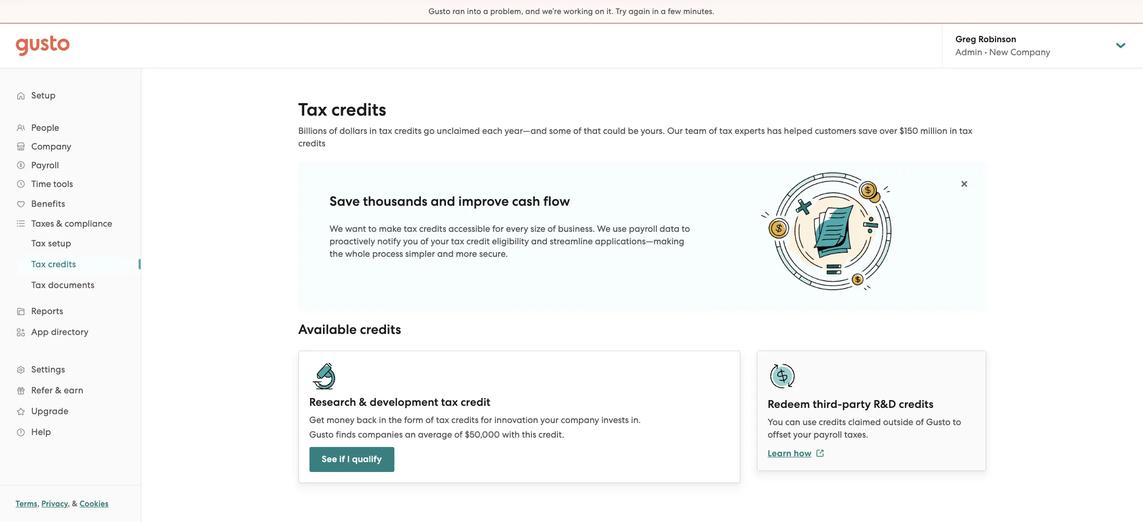 Task type: locate. For each thing, give the bounding box(es) containing it.
credits inside tax credits link
[[48, 259, 76, 269]]

payroll button
[[10, 156, 130, 175]]

0 horizontal spatial for
[[481, 415, 492, 425]]

tools
[[53, 179, 73, 189]]

dollars
[[339, 126, 367, 136]]

tax up billions
[[298, 99, 327, 120]]

1 horizontal spatial a
[[661, 7, 666, 16]]

credit down accessible
[[467, 236, 490, 246]]

every
[[506, 224, 528, 234]]

terms link
[[16, 499, 37, 509]]

gusto inside you can use credits claimed outside of gusto to offset your payroll taxes.
[[926, 417, 951, 427]]

2 vertical spatial gusto
[[309, 429, 334, 440]]

upgrade
[[31, 406, 69, 416]]

use inside the we want to make tax credits accessible for every size of business. we use payroll data to proactively notify you of your tax credit eligibility and streamline applications—making the whole process simpler and more secure.
[[613, 224, 627, 234]]

privacy
[[41, 499, 68, 509]]

0 vertical spatial credit
[[467, 236, 490, 246]]

the
[[330, 249, 343, 259], [389, 415, 402, 425]]

company inside dropdown button
[[31, 141, 71, 152]]

0 horizontal spatial a
[[483, 7, 488, 16]]

invests
[[601, 415, 629, 425]]

we want to make tax credits accessible for every size of business. we use payroll data to proactively notify you of your tax credit eligibility and streamline applications—making the whole process simpler and more secure.
[[330, 224, 690, 259]]

•
[[985, 47, 987, 57]]

gusto right outside
[[926, 417, 951, 427]]

streamline
[[550, 236, 593, 246]]

your inside 'get money back in the form of tax credits for innovation your company invests in. gusto finds companies an average of $50,000 with this credit.'
[[541, 415, 559, 425]]

list
[[0, 118, 141, 442], [0, 233, 141, 295]]

yours.
[[641, 126, 665, 136]]

2 horizontal spatial your
[[793, 429, 812, 440]]

reports
[[31, 306, 63, 316]]

use
[[613, 224, 627, 234], [803, 417, 817, 427]]

1 a from the left
[[483, 7, 488, 16]]

flow
[[543, 193, 570, 209]]

see if i qualify link
[[309, 447, 394, 472]]

research
[[309, 395, 356, 409]]

it.
[[607, 7, 614, 16]]

1 vertical spatial your
[[541, 415, 559, 425]]

experts
[[735, 126, 765, 136]]

1 horizontal spatial company
[[1011, 47, 1051, 57]]

more
[[456, 249, 477, 259]]

0 horizontal spatial we
[[330, 224, 343, 234]]

1 horizontal spatial gusto
[[429, 7, 451, 16]]

$50,000
[[465, 429, 500, 440]]

your down can
[[793, 429, 812, 440]]

offset
[[768, 429, 791, 440]]

can
[[785, 417, 800, 427]]

payroll up applications—making at the top of page
[[629, 224, 658, 234]]

people
[[31, 122, 59, 133]]

of right outside
[[916, 417, 924, 427]]

use up applications—making at the top of page
[[613, 224, 627, 234]]

process
[[372, 249, 403, 259]]

helped
[[784, 126, 813, 136]]

0 vertical spatial your
[[431, 236, 449, 246]]

documents
[[48, 280, 95, 290]]

for up "eligibility"
[[492, 224, 504, 234]]

the down proactively
[[330, 249, 343, 259]]

you
[[768, 417, 783, 427]]

0 vertical spatial for
[[492, 224, 504, 234]]

in.
[[631, 415, 641, 425]]

credit up 'get money back in the form of tax credits for innovation your company invests in. gusto finds companies an average of $50,000 with this credit.'
[[461, 395, 491, 409]]

1 horizontal spatial your
[[541, 415, 559, 425]]

an
[[405, 429, 416, 440]]

and down size
[[531, 236, 548, 246]]

app
[[31, 327, 49, 337]]

cookies
[[80, 499, 109, 509]]

admin
[[956, 47, 983, 57]]

payroll inside you can use credits claimed outside of gusto to offset your payroll taxes.
[[814, 429, 842, 440]]

your inside the we want to make tax credits accessible for every size of business. we use payroll data to proactively notify you of your tax credit eligibility and streamline applications—making the whole process simpler and more secure.
[[431, 236, 449, 246]]

again
[[629, 7, 650, 16]]

2 vertical spatial your
[[793, 429, 812, 440]]

gusto down get
[[309, 429, 334, 440]]

2 horizontal spatial to
[[953, 417, 961, 427]]

the inside 'get money back in the form of tax credits for innovation your company invests in. gusto finds companies an average of $50,000 with this credit.'
[[389, 415, 402, 425]]

compliance
[[65, 218, 112, 229]]

how
[[794, 448, 812, 459]]

1 horizontal spatial the
[[389, 415, 402, 425]]

this
[[522, 429, 536, 440]]

2 , from the left
[[68, 499, 70, 509]]

for inside the we want to make tax credits accessible for every size of business. we use payroll data to proactively notify you of your tax credit eligibility and streamline applications—making the whole process simpler and more secure.
[[492, 224, 504, 234]]

learn how
[[768, 448, 812, 459]]

& right taxes
[[56, 218, 62, 229]]

gusto navigation element
[[0, 68, 141, 459]]

in inside 'get money back in the form of tax credits for innovation your company invests in. gusto finds companies an average of $50,000 with this credit.'
[[379, 415, 386, 425]]

& up back
[[359, 395, 367, 409]]

and left we're
[[525, 7, 540, 16]]

, left cookies
[[68, 499, 70, 509]]

setup
[[31, 90, 56, 101]]

settings
[[31, 364, 65, 375]]

1 horizontal spatial payroll
[[814, 429, 842, 440]]

of
[[329, 126, 337, 136], [573, 126, 582, 136], [709, 126, 717, 136], [548, 224, 556, 234], [420, 236, 429, 246], [426, 415, 434, 425], [916, 417, 924, 427], [454, 429, 463, 440]]

directory
[[51, 327, 89, 337]]

credits inside you can use credits claimed outside of gusto to offset your payroll taxes.
[[819, 417, 846, 427]]

credits inside the we want to make tax credits accessible for every size of business. we use payroll data to proactively notify you of your tax credit eligibility and streamline applications—making the whole process simpler and more secure.
[[419, 224, 446, 234]]

in right dollars
[[369, 126, 377, 136]]

business.
[[558, 224, 595, 234]]

we right business.
[[597, 224, 611, 234]]

we left want
[[330, 224, 343, 234]]

a left few
[[661, 7, 666, 16]]

save
[[330, 193, 360, 209]]

tax for tax credits billions of dollars in tax credits go unclaimed each year—and some of that could be yours. our team of tax experts has helped customers save over $150 million in tax credits
[[298, 99, 327, 120]]

we
[[330, 224, 343, 234], [597, 224, 611, 234]]

1 vertical spatial company
[[31, 141, 71, 152]]

team
[[685, 126, 707, 136]]

,
[[37, 499, 40, 509], [68, 499, 70, 509]]

list containing tax setup
[[0, 233, 141, 295]]

the down research & development tax credit
[[389, 415, 402, 425]]

tax down taxes
[[31, 238, 46, 249]]

payroll left taxes.
[[814, 429, 842, 440]]

tax down the tax credits
[[31, 280, 46, 290]]

tax for tax setup
[[31, 238, 46, 249]]

time
[[31, 179, 51, 189]]

tax credits link
[[19, 255, 130, 274]]

you can use credits claimed outside of gusto to offset your payroll taxes.
[[768, 417, 961, 440]]

company right the new
[[1011, 47, 1051, 57]]

1 vertical spatial for
[[481, 415, 492, 425]]

robinson
[[979, 34, 1016, 45]]

for up $50,000
[[481, 415, 492, 425]]

make
[[379, 224, 402, 234]]

r&d
[[874, 397, 896, 411]]

of up average
[[426, 415, 434, 425]]

companies
[[358, 429, 403, 440]]

& for development
[[359, 395, 367, 409]]

0 vertical spatial company
[[1011, 47, 1051, 57]]

0 vertical spatial use
[[613, 224, 627, 234]]

tax inside "tax credits billions of dollars in tax credits go unclaimed each year—and some of that could be yours. our team of tax experts has helped customers save over $150 million in tax credits"
[[298, 99, 327, 120]]

, left privacy on the left
[[37, 499, 40, 509]]

average
[[418, 429, 452, 440]]

0 horizontal spatial the
[[330, 249, 343, 259]]

& inside dropdown button
[[56, 218, 62, 229]]

0 horizontal spatial your
[[431, 236, 449, 246]]

tax
[[379, 126, 392, 136], [719, 126, 733, 136], [959, 126, 973, 136], [404, 224, 417, 234], [451, 236, 464, 246], [441, 395, 458, 409], [436, 415, 449, 425]]

finds
[[336, 429, 356, 440]]

simpler
[[405, 249, 435, 259]]

1 horizontal spatial for
[[492, 224, 504, 234]]

1 list from the top
[[0, 118, 141, 442]]

claimed
[[848, 417, 881, 427]]

refer & earn link
[[10, 381, 130, 400]]

try
[[616, 7, 627, 16]]

payroll inside the we want to make tax credits accessible for every size of business. we use payroll data to proactively notify you of your tax credit eligibility and streamline applications—making the whole process simpler and more secure.
[[629, 224, 658, 234]]

1 horizontal spatial ,
[[68, 499, 70, 509]]

in up companies
[[379, 415, 386, 425]]

setup link
[[10, 86, 130, 105]]

privacy link
[[41, 499, 68, 509]]

0 horizontal spatial ,
[[37, 499, 40, 509]]

1 vertical spatial gusto
[[926, 417, 951, 427]]

0 vertical spatial payroll
[[629, 224, 658, 234]]

taxes
[[31, 218, 54, 229]]

available credits
[[298, 321, 401, 337]]

a right into
[[483, 7, 488, 16]]

for
[[492, 224, 504, 234], [481, 415, 492, 425]]

help
[[31, 427, 51, 437]]

1 vertical spatial payroll
[[814, 429, 842, 440]]

your up simpler
[[431, 236, 449, 246]]

use right can
[[803, 417, 817, 427]]

into
[[467, 7, 481, 16]]

company down people
[[31, 141, 71, 152]]

your up credit.
[[541, 415, 559, 425]]

& left earn
[[55, 385, 62, 395]]

0 vertical spatial the
[[330, 249, 343, 259]]

0 horizontal spatial use
[[613, 224, 627, 234]]

time tools button
[[10, 175, 130, 193]]

1 horizontal spatial we
[[597, 224, 611, 234]]

1 vertical spatial the
[[389, 415, 402, 425]]

tax down tax setup
[[31, 259, 46, 269]]

0 horizontal spatial gusto
[[309, 429, 334, 440]]

the inside the we want to make tax credits accessible for every size of business. we use payroll data to proactively notify you of your tax credit eligibility and streamline applications—making the whole process simpler and more secure.
[[330, 249, 343, 259]]

party
[[842, 397, 871, 411]]

problem,
[[490, 7, 523, 16]]

proactively
[[330, 236, 375, 246]]

reports link
[[10, 302, 130, 320]]

gusto left ran
[[429, 7, 451, 16]]

2 list from the top
[[0, 233, 141, 295]]

our
[[667, 126, 683, 136]]

1 vertical spatial credit
[[461, 395, 491, 409]]

outside
[[883, 417, 914, 427]]

0 horizontal spatial company
[[31, 141, 71, 152]]

could
[[603, 126, 626, 136]]

of left "that" at top right
[[573, 126, 582, 136]]

taxes & compliance
[[31, 218, 112, 229]]

2 horizontal spatial gusto
[[926, 417, 951, 427]]

get money back in the form of tax credits for innovation your company invests in. gusto finds companies an average of $50,000 with this credit.
[[309, 415, 641, 440]]

0 horizontal spatial payroll
[[629, 224, 658, 234]]

1 horizontal spatial use
[[803, 417, 817, 427]]

1 vertical spatial use
[[803, 417, 817, 427]]



Task type: describe. For each thing, give the bounding box(es) containing it.
and up accessible
[[431, 193, 455, 209]]

taxes & compliance button
[[10, 214, 130, 233]]

terms , privacy , & cookies
[[16, 499, 109, 509]]

of up simpler
[[420, 236, 429, 246]]

company inside greg robinson admin • new company
[[1011, 47, 1051, 57]]

your inside you can use credits claimed outside of gusto to offset your payroll taxes.
[[793, 429, 812, 440]]

learn
[[768, 448, 792, 459]]

of right average
[[454, 429, 463, 440]]

unclaimed
[[437, 126, 480, 136]]

third-
[[813, 397, 842, 411]]

tax setup
[[31, 238, 71, 249]]

innovation
[[494, 415, 538, 425]]

that
[[584, 126, 601, 136]]

gusto ran into a problem, and we're working on it. try again in a few minutes.
[[429, 7, 715, 16]]

app directory
[[31, 327, 89, 337]]

save thousands and improve cash flow
[[330, 193, 570, 209]]

tax setup link
[[19, 234, 130, 253]]

million
[[920, 126, 948, 136]]

credits inside 'get money back in the form of tax credits for innovation your company invests in. gusto finds companies an average of $50,000 with this credit.'
[[451, 415, 479, 425]]

& for earn
[[55, 385, 62, 395]]

year—and
[[505, 126, 547, 136]]

for inside 'get money back in the form of tax credits for innovation your company invests in. gusto finds companies an average of $50,000 with this credit.'
[[481, 415, 492, 425]]

cookies button
[[80, 498, 109, 510]]

greg robinson admin • new company
[[956, 34, 1051, 57]]

money
[[327, 415, 355, 425]]

help link
[[10, 423, 130, 441]]

back
[[357, 415, 377, 425]]

of right size
[[548, 224, 556, 234]]

has
[[767, 126, 782, 136]]

in right again
[[652, 7, 659, 16]]

tax credits billions of dollars in tax credits go unclaimed each year—and some of that could be yours. our team of tax experts has helped customers save over $150 million in tax credits
[[298, 99, 973, 149]]

payroll
[[31, 160, 59, 170]]

cash
[[512, 193, 540, 209]]

few
[[668, 7, 681, 16]]

refer
[[31, 385, 53, 395]]

ran
[[453, 7, 465, 16]]

of left dollars
[[329, 126, 337, 136]]

some
[[549, 126, 571, 136]]

0 vertical spatial gusto
[[429, 7, 451, 16]]

home image
[[16, 35, 70, 56]]

over
[[880, 126, 897, 136]]

2 a from the left
[[661, 7, 666, 16]]

of right the "team"
[[709, 126, 717, 136]]

redeem third-party r&d credits
[[768, 397, 934, 411]]

list containing people
[[0, 118, 141, 442]]

2 we from the left
[[597, 224, 611, 234]]

data
[[660, 224, 680, 234]]

save
[[859, 126, 877, 136]]

1 we from the left
[[330, 224, 343, 234]]

company button
[[10, 137, 130, 156]]

working
[[563, 7, 593, 16]]

use inside you can use credits claimed outside of gusto to offset your payroll taxes.
[[803, 417, 817, 427]]

1 , from the left
[[37, 499, 40, 509]]

you
[[403, 236, 418, 246]]

be
[[628, 126, 639, 136]]

people button
[[10, 118, 130, 137]]

notify
[[377, 236, 401, 246]]

benefits
[[31, 199, 65, 209]]

settings link
[[10, 360, 130, 379]]

form
[[404, 415, 423, 425]]

customers
[[815, 126, 856, 136]]

applications—making
[[595, 236, 684, 246]]

1 horizontal spatial to
[[682, 224, 690, 234]]

on
[[595, 7, 605, 16]]

with
[[502, 429, 520, 440]]

0 horizontal spatial to
[[368, 224, 377, 234]]

to inside you can use credits claimed outside of gusto to offset your payroll taxes.
[[953, 417, 961, 427]]

tax for tax documents
[[31, 280, 46, 290]]

and left more
[[437, 249, 454, 259]]

setup
[[48, 238, 71, 249]]

size
[[531, 224, 545, 234]]

company
[[561, 415, 599, 425]]

billions
[[298, 126, 327, 136]]

learn how link
[[768, 448, 824, 459]]

gusto inside 'get money back in the form of tax credits for innovation your company invests in. gusto finds companies an average of $50,000 with this credit.'
[[309, 429, 334, 440]]

app directory link
[[10, 323, 130, 341]]

in right million
[[950, 126, 957, 136]]

redeem
[[768, 397, 810, 411]]

see if i qualify
[[322, 454, 382, 465]]

get
[[309, 415, 324, 425]]

research & development tax credit
[[309, 395, 491, 409]]

available
[[298, 321, 357, 337]]

development
[[370, 395, 438, 409]]

credit inside the we want to make tax credits accessible for every size of business. we use payroll data to proactively notify you of your tax credit eligibility and streamline applications—making the whole process simpler and more secure.
[[467, 236, 490, 246]]

taxes.
[[844, 429, 868, 440]]

of inside you can use credits claimed outside of gusto to offset your payroll taxes.
[[916, 417, 924, 427]]

minutes.
[[683, 7, 715, 16]]

thousands
[[363, 193, 428, 209]]

greg
[[956, 34, 976, 45]]

& for compliance
[[56, 218, 62, 229]]

tax inside 'get money back in the form of tax credits for innovation your company invests in. gusto finds companies an average of $50,000 with this credit.'
[[436, 415, 449, 425]]

accessible
[[449, 224, 490, 234]]

tax for tax credits
[[31, 259, 46, 269]]

& left cookies
[[72, 499, 78, 509]]

earn
[[64, 385, 83, 395]]

tax documents
[[31, 280, 95, 290]]

whole
[[345, 249, 370, 259]]



Task type: vqa. For each thing, say whether or not it's contained in the screenshot.
Members
no



